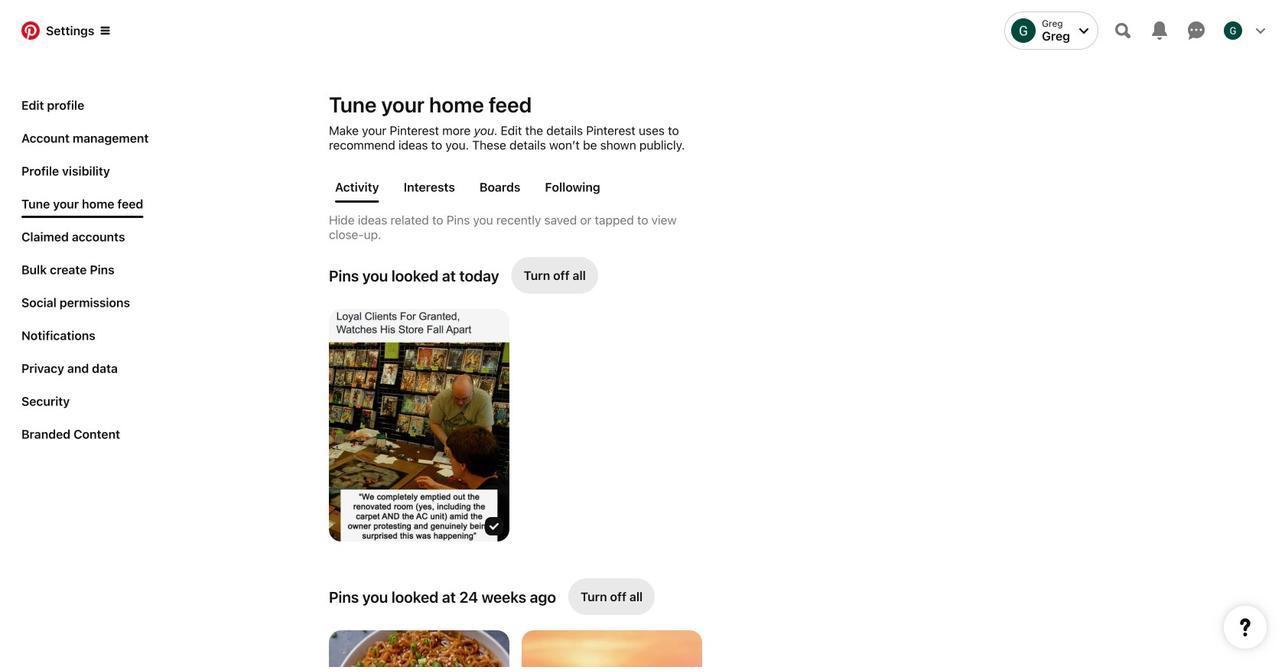 Task type: locate. For each thing, give the bounding box(es) containing it.
primary navigation header navigation
[[9, 3, 1276, 58]]

0 horizontal spatial list
[[15, 92, 168, 454]]

greg image
[[1224, 21, 1243, 40]]

dynamic badge dropdown menu button image
[[101, 26, 110, 35]]

list
[[15, 92, 168, 454], [323, 251, 1041, 667]]

greg image
[[1012, 18, 1036, 43]]



Task type: describe. For each thing, give the bounding box(es) containing it.
pinterest image
[[21, 21, 40, 40]]

account switcher arrow icon image
[[1080, 26, 1089, 35]]

1 horizontal spatial list
[[323, 251, 1041, 667]]



